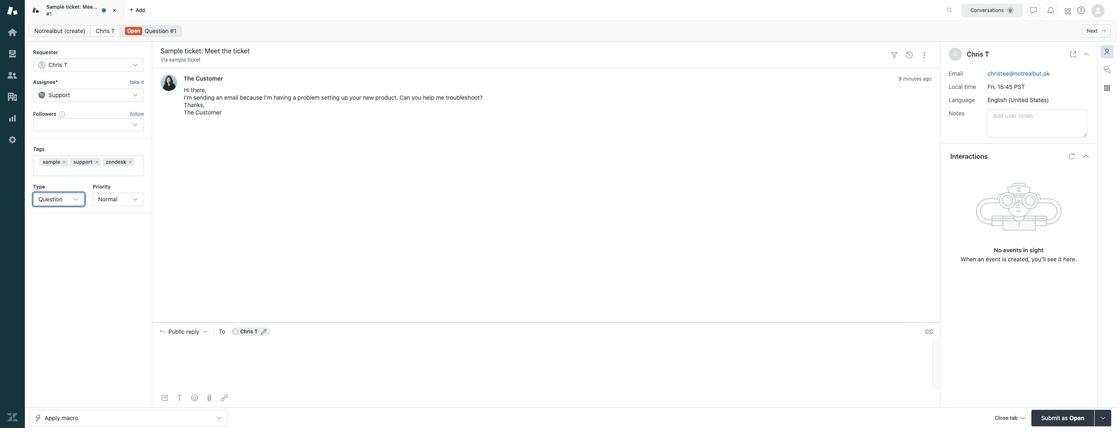 Task type: vqa. For each thing, say whether or not it's contained in the screenshot.
the leftmost the Next
no



Task type: locate. For each thing, give the bounding box(es) containing it.
open down add popup button
[[127, 28, 140, 34]]

main element
[[0, 0, 25, 428]]

events
[[1004, 247, 1022, 254]]

#1 inside sample ticket: meet the ticket #1
[[46, 11, 52, 17]]

christee@notrealbut.ok image
[[232, 329, 239, 335]]

normal
[[98, 196, 117, 203]]

close image
[[111, 6, 119, 14], [1084, 51, 1090, 58]]

(united
[[1009, 96, 1029, 103]]

1 horizontal spatial ticket
[[188, 57, 201, 63]]

Subject field
[[159, 46, 886, 56]]

chris inside requester element
[[48, 61, 62, 68]]

0 vertical spatial an
[[216, 94, 223, 101]]

sight
[[1030, 247, 1044, 254]]

secondary element
[[25, 23, 1118, 39]]

chris t
[[96, 27, 115, 34], [967, 51, 990, 58], [48, 61, 68, 68], [240, 329, 258, 335]]

#1
[[46, 11, 52, 17], [170, 27, 177, 34]]

when
[[961, 256, 977, 263]]

notifications image
[[1048, 7, 1055, 13]]

apps image
[[1104, 85, 1111, 91]]

question down type
[[38, 196, 63, 203]]

tab containing sample ticket: meet the ticket
[[25, 0, 124, 21]]

customer down the sending
[[196, 109, 222, 116]]

close image right the
[[111, 6, 119, 14]]

an
[[216, 94, 223, 101], [978, 256, 985, 263]]

sample right "via"
[[169, 57, 186, 63]]

0 horizontal spatial an
[[216, 94, 223, 101]]

1 horizontal spatial i'm
[[264, 94, 272, 101]]

chris t up "time"
[[967, 51, 990, 58]]

states)
[[1030, 96, 1050, 103]]

0 vertical spatial ticket
[[105, 4, 119, 10]]

1 horizontal spatial it
[[1059, 256, 1062, 263]]

question inside secondary element
[[145, 27, 169, 34]]

support
[[73, 159, 93, 165]]

problem
[[298, 94, 320, 101]]

#1 inside secondary element
[[170, 27, 177, 34]]

chris up "time"
[[967, 51, 984, 58]]

Add user notes text field
[[988, 109, 1088, 137]]

0 vertical spatial #1
[[46, 11, 52, 17]]

0 horizontal spatial it
[[141, 79, 144, 85]]

reporting image
[[7, 113, 18, 124]]

ticket up the customer
[[188, 57, 201, 63]]

0 horizontal spatial close image
[[111, 6, 119, 14]]

i'm down hi in the left top of the page
[[184, 94, 192, 101]]

normal button
[[93, 193, 144, 206]]

9
[[899, 76, 902, 82]]

close image right view more details image
[[1084, 51, 1090, 58]]

remove image right zendesk
[[128, 160, 133, 165]]

open right as
[[1070, 415, 1085, 422]]

you'll
[[1032, 256, 1046, 263]]

organizations image
[[7, 91, 18, 102]]

reply
[[186, 329, 199, 335]]

interactions
[[951, 153, 988, 160]]

an inside no events in sight when an event is created, you'll see it here.
[[978, 256, 985, 263]]

1 horizontal spatial an
[[978, 256, 985, 263]]

1 vertical spatial #1
[[170, 27, 177, 34]]

type
[[33, 184, 45, 190]]

0 vertical spatial sample
[[169, 57, 186, 63]]

to
[[219, 328, 225, 335]]

public reply button
[[153, 323, 214, 341]]

hi there, i'm sending an email because i'm having a problem setting up your new product. can you help me troubleshoot? thanks, the customer
[[184, 87, 483, 116]]

0 vertical spatial the
[[184, 75, 194, 82]]

an left email
[[216, 94, 223, 101]]

up
[[341, 94, 348, 101]]

customer up there,
[[196, 75, 223, 82]]

customer context image
[[1104, 48, 1111, 55]]

1 vertical spatial it
[[1059, 256, 1062, 263]]

i'm
[[184, 94, 192, 101], [264, 94, 272, 101]]

1 horizontal spatial question
[[145, 27, 169, 34]]

it inside take it button
[[141, 79, 144, 85]]

1 vertical spatial an
[[978, 256, 985, 263]]

the
[[184, 75, 194, 82], [184, 109, 194, 116]]

chris t inside requester element
[[48, 61, 68, 68]]

the up hi in the left top of the page
[[184, 75, 194, 82]]

1 remove image from the left
[[94, 160, 99, 165]]

chris
[[96, 27, 110, 34], [967, 51, 984, 58], [48, 61, 62, 68], [240, 329, 253, 335]]

2 remove image from the left
[[128, 160, 133, 165]]

chris down the
[[96, 27, 110, 34]]

it right take
[[141, 79, 144, 85]]

cc
[[926, 328, 934, 335]]

t
[[111, 27, 115, 34], [986, 51, 990, 58], [64, 61, 68, 68], [255, 329, 258, 335]]

the down the thanks,
[[184, 109, 194, 116]]

requester
[[33, 49, 58, 55]]

chris right christee@notrealbut.ok icon
[[240, 329, 253, 335]]

question down add on the left of page
[[145, 27, 169, 34]]

chris t down requester
[[48, 61, 68, 68]]

open inside secondary element
[[127, 28, 140, 34]]

question
[[145, 27, 169, 34], [38, 196, 63, 203]]

it right see
[[1059, 256, 1062, 263]]

next
[[1087, 28, 1098, 34]]

1 vertical spatial open
[[1070, 415, 1085, 422]]

followers
[[33, 111, 56, 117]]

cc button
[[926, 328, 934, 336]]

customers image
[[7, 70, 18, 81]]

follow button
[[130, 111, 144, 118]]

via
[[161, 57, 168, 63]]

an left event
[[978, 256, 985, 263]]

tab
[[25, 0, 124, 21]]

sample left remove image on the left of page
[[43, 159, 60, 165]]

ago
[[924, 76, 932, 82]]

christee@notrealbut.ok
[[988, 70, 1050, 77]]

0 vertical spatial open
[[127, 28, 140, 34]]

ticket
[[105, 4, 119, 10], [188, 57, 201, 63]]

remove image
[[94, 160, 99, 165], [128, 160, 133, 165]]

admin image
[[7, 135, 18, 145]]

insert emojis image
[[191, 395, 198, 402]]

local time
[[949, 83, 977, 90]]

it
[[141, 79, 144, 85], [1059, 256, 1062, 263]]

0 horizontal spatial remove image
[[94, 160, 99, 165]]

0 vertical spatial it
[[141, 79, 144, 85]]

follow
[[130, 111, 144, 117]]

0 horizontal spatial ticket
[[105, 4, 119, 10]]

a
[[293, 94, 296, 101]]

0 vertical spatial customer
[[196, 75, 223, 82]]

0 vertical spatial close image
[[111, 6, 119, 14]]

1 horizontal spatial #1
[[170, 27, 177, 34]]

pst
[[1015, 83, 1026, 90]]

customer
[[196, 75, 223, 82], [196, 109, 222, 116]]

events image
[[907, 52, 913, 58]]

remove image right support
[[94, 160, 99, 165]]

the
[[96, 4, 104, 10]]

15:45
[[998, 83, 1013, 90]]

question #1
[[145, 27, 177, 34]]

open
[[127, 28, 140, 34], [1070, 415, 1085, 422]]

1 vertical spatial close image
[[1084, 51, 1090, 58]]

1 vertical spatial customer
[[196, 109, 222, 116]]

close image inside 'tabs' tab list
[[111, 6, 119, 14]]

user image
[[953, 52, 958, 57], [954, 52, 958, 57]]

conversations
[[971, 7, 1004, 13]]

1 vertical spatial question
[[38, 196, 63, 203]]

0 horizontal spatial question
[[38, 196, 63, 203]]

0 horizontal spatial #1
[[46, 11, 52, 17]]

product.
[[376, 94, 398, 101]]

next button
[[1082, 24, 1112, 38]]

sample ticket: meet the ticket #1
[[46, 4, 119, 17]]

2 the from the top
[[184, 109, 194, 116]]

1 horizontal spatial close image
[[1084, 51, 1090, 58]]

it inside no events in sight when an event is created, you'll see it here.
[[1059, 256, 1062, 263]]

chris t inside secondary element
[[96, 27, 115, 34]]

question for question
[[38, 196, 63, 203]]

0 vertical spatial question
[[145, 27, 169, 34]]

chris down requester
[[48, 61, 62, 68]]

get started image
[[7, 27, 18, 38]]

0 horizontal spatial open
[[127, 28, 140, 34]]

#1 down sample
[[46, 11, 52, 17]]

ticket inside sample ticket: meet the ticket #1
[[105, 4, 119, 10]]

no events in sight when an event is created, you'll see it here.
[[961, 247, 1077, 263]]

#1 up via sample ticket in the top of the page
[[170, 27, 177, 34]]

chris t down the
[[96, 27, 115, 34]]

add button
[[124, 0, 150, 20]]

9 minutes ago text field
[[899, 76, 932, 82]]

question inside popup button
[[38, 196, 63, 203]]

ticket right the
[[105, 4, 119, 10]]

zendesk
[[106, 159, 126, 165]]

0 horizontal spatial i'm
[[184, 94, 192, 101]]

1 horizontal spatial remove image
[[128, 160, 133, 165]]

get help image
[[1078, 7, 1085, 14]]

i'm left having
[[264, 94, 272, 101]]

0 horizontal spatial sample
[[43, 159, 60, 165]]

public reply
[[168, 329, 199, 335]]

1 vertical spatial the
[[184, 109, 194, 116]]

apply macro
[[45, 415, 78, 422]]

notrealbut (create) button
[[29, 25, 91, 37]]



Task type: describe. For each thing, give the bounding box(es) containing it.
(create)
[[64, 27, 85, 34]]

format text image
[[176, 395, 183, 402]]

email
[[224, 94, 238, 101]]

your
[[350, 94, 362, 101]]

draft mode image
[[161, 395, 168, 402]]

avatar image
[[161, 75, 177, 91]]

submit
[[1042, 415, 1061, 422]]

2 i'm from the left
[[264, 94, 272, 101]]

1 horizontal spatial open
[[1070, 415, 1085, 422]]

filter image
[[892, 52, 898, 58]]

notes
[[949, 110, 965, 117]]

no
[[995, 247, 1002, 254]]

as
[[1062, 415, 1069, 422]]

apply
[[45, 415, 60, 422]]

is
[[1003, 256, 1007, 263]]

assignee*
[[33, 79, 58, 85]]

edit user image
[[261, 329, 267, 335]]

the inside hi there, i'm sending an email because i'm having a problem setting up your new product. can you help me troubleshoot? thanks, the customer
[[184, 109, 194, 116]]

sending
[[193, 94, 215, 101]]

submit as open
[[1042, 415, 1085, 422]]

close
[[995, 415, 1009, 421]]

public
[[168, 329, 185, 335]]

new
[[363, 94, 374, 101]]

zendesk image
[[7, 412, 18, 423]]

an inside hi there, i'm sending an email because i'm having a problem setting up your new product. can you help me troubleshoot? thanks, the customer
[[216, 94, 223, 101]]

support
[[48, 91, 70, 98]]

1 the from the top
[[184, 75, 194, 82]]

thanks,
[[184, 102, 205, 109]]

1 vertical spatial sample
[[43, 159, 60, 165]]

take
[[130, 79, 140, 85]]

hi
[[184, 87, 189, 94]]

assignee* element
[[33, 88, 144, 102]]

event
[[986, 256, 1001, 263]]

tags
[[33, 146, 45, 152]]

remove image
[[62, 160, 67, 165]]

troubleshoot?
[[446, 94, 483, 101]]

followers element
[[33, 118, 144, 132]]

email
[[949, 70, 964, 77]]

ticket actions image
[[922, 52, 928, 58]]

tabs tab list
[[25, 0, 938, 21]]

remove image for zendesk
[[128, 160, 133, 165]]

requester element
[[33, 59, 144, 72]]

minutes
[[904, 76, 922, 82]]

help
[[423, 94, 435, 101]]

macro
[[62, 415, 78, 422]]

chris t right christee@notrealbut.ok icon
[[240, 329, 258, 335]]

close tab button
[[992, 410, 1029, 428]]

the customer link
[[184, 75, 223, 82]]

take it button
[[130, 78, 144, 87]]

conversations button
[[962, 4, 1023, 17]]

hide composer image
[[543, 320, 550, 326]]

setting
[[321, 94, 340, 101]]

view more details image
[[1071, 51, 1077, 58]]

fri,
[[988, 83, 997, 90]]

via sample ticket
[[161, 57, 201, 63]]

can
[[400, 94, 410, 101]]

see
[[1048, 256, 1057, 263]]

you
[[412, 94, 422, 101]]

t inside secondary element
[[111, 27, 115, 34]]

info on adding followers image
[[59, 111, 66, 118]]

chris inside secondary element
[[96, 27, 110, 34]]

me
[[436, 94, 444, 101]]

because
[[240, 94, 263, 101]]

close tab
[[995, 415, 1018, 421]]

button displays agent's chat status as invisible. image
[[1031, 7, 1037, 13]]

fri, 15:45 pst
[[988, 83, 1026, 90]]

add link (cmd k) image
[[221, 395, 228, 402]]

1 horizontal spatial sample
[[169, 57, 186, 63]]

ticket:
[[66, 4, 81, 10]]

9 minutes ago
[[899, 76, 932, 82]]

language
[[949, 96, 976, 103]]

english (united states)
[[988, 96, 1050, 103]]

add attachment image
[[206, 395, 213, 402]]

having
[[274, 94, 291, 101]]

take it
[[130, 79, 144, 85]]

tab
[[1010, 415, 1018, 421]]

question for question #1
[[145, 27, 169, 34]]

zendesk support image
[[7, 5, 18, 16]]

zendesk products image
[[1066, 8, 1071, 14]]

here.
[[1064, 256, 1077, 263]]

the customer
[[184, 75, 223, 82]]

views image
[[7, 48, 18, 59]]

meet
[[83, 4, 95, 10]]

in
[[1024, 247, 1029, 254]]

english
[[988, 96, 1007, 103]]

add
[[136, 7, 145, 13]]

chris t link
[[90, 25, 120, 37]]

displays possible ticket submission types image
[[1100, 415, 1107, 422]]

priority
[[93, 184, 111, 190]]

sample
[[46, 4, 64, 10]]

question button
[[33, 193, 84, 206]]

remove image for support
[[94, 160, 99, 165]]

notrealbut
[[34, 27, 63, 34]]

1 vertical spatial ticket
[[188, 57, 201, 63]]

created,
[[1009, 256, 1031, 263]]

there,
[[191, 87, 207, 94]]

local
[[949, 83, 963, 90]]

customer inside hi there, i'm sending an email because i'm having a problem setting up your new product. can you help me troubleshoot? thanks, the customer
[[196, 109, 222, 116]]

1 i'm from the left
[[184, 94, 192, 101]]



